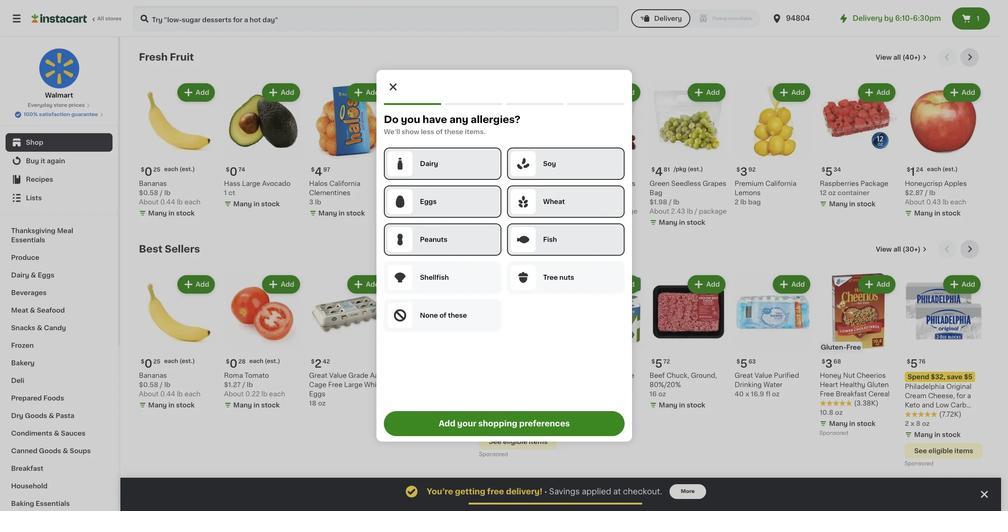 Task type: locate. For each thing, give the bounding box(es) containing it.
0 vertical spatial x
[[745, 391, 749, 398]]

1 horizontal spatial large
[[344, 382, 363, 388]]

1 vertical spatial bananas $0.58 / lb about 0.44 lb each
[[139, 373, 201, 398]]

$0.58
[[139, 190, 158, 196], [139, 382, 158, 388]]

each (est.) for '$0.28 each (estimated)' element
[[249, 359, 280, 364]]

0 horizontal spatial items
[[529, 439, 548, 445]]

california right premium
[[766, 181, 797, 187]]

$ inside $ 5 34
[[822, 167, 825, 173]]

0 horizontal spatial 72
[[408, 167, 414, 173]]

main content containing 0
[[120, 37, 1001, 512]]

eggs up beverages link at the bottom of the page
[[38, 272, 54, 279]]

& for condiments
[[54, 431, 59, 437]]

1 vertical spatial view
[[876, 246, 892, 253]]

1 horizontal spatial eggs
[[309, 391, 325, 398]]

2 vertical spatial eggs
[[309, 391, 325, 398]]

see eligible items button down add your shopping preferences
[[479, 434, 557, 450]]

california for halos california clementines 3 lb
[[329, 181, 360, 187]]

everyday
[[28, 103, 52, 108]]

& inside snacks & candy link
[[37, 325, 42, 332]]

x for 2 x 8 oz
[[911, 421, 915, 427]]

0 vertical spatial see
[[489, 439, 502, 445]]

soy
[[543, 160, 556, 167]]

breakfast up household
[[11, 466, 43, 472]]

0 vertical spatial large
[[242, 181, 260, 187]]

1 vertical spatial essentials
[[36, 501, 70, 508]]

delivery inside button
[[654, 15, 682, 22]]

$ inside $ 2 72
[[396, 167, 400, 173]]

each (est.) inside '$0.28 each (estimated)' element
[[249, 359, 280, 364]]

goods inside 'link'
[[25, 413, 47, 420]]

(3.38k)
[[854, 400, 879, 407]]

free up nut
[[846, 344, 861, 351]]

0 vertical spatial $0.58
[[139, 190, 158, 196]]

1 horizontal spatial 42
[[497, 181, 505, 187]]

all left (30+)
[[894, 246, 901, 253]]

great inside great value purified drinking water 40 x 16.9 fl oz
[[735, 373, 753, 379]]

large down 74
[[242, 181, 260, 187]]

0 vertical spatial see eligible items
[[489, 439, 548, 445]]

eggs down the container
[[420, 198, 437, 205]]

2 4 from the left
[[655, 167, 663, 177]]

premium california lemons 2 lb bag
[[735, 181, 797, 206]]

2 down lemons
[[735, 199, 739, 206]]

0 vertical spatial eligible
[[503, 439, 527, 445]]

package right 2.4
[[610, 208, 638, 215]]

(est.) inside '$0.28 each (estimated)' element
[[265, 359, 280, 364]]

these right none
[[448, 312, 467, 319]]

dairy up strawberries
[[420, 160, 438, 167]]

shop
[[26, 139, 43, 146]]

each inside lime 42 1 each many in stock
[[484, 190, 500, 196]]

(est.) inside $4.81 per package (estimated) element
[[688, 167, 703, 172]]

$ inside $ 3 92
[[737, 167, 740, 173]]

california up clementines
[[329, 181, 360, 187]]

& inside dry goods & pasta 'link'
[[49, 413, 54, 420]]

1 horizontal spatial x
[[745, 391, 749, 398]]

5 left 76
[[911, 359, 918, 369]]

eggs inside great value grade aa cage free large white eggs 18 oz
[[309, 391, 325, 398]]

1 view from the top
[[876, 54, 892, 61]]

goods down condiments & sauces
[[39, 448, 61, 455]]

1 horizontal spatial free
[[820, 391, 834, 398]]

0 vertical spatial $ 0 25
[[141, 167, 160, 177]]

prepared
[[11, 396, 42, 402]]

0 for the $0.25 each (estimated) element associated with 4
[[144, 167, 152, 177]]

3 inside halos california clementines 3 lb
[[309, 199, 313, 206]]

1 great from the left
[[309, 373, 327, 379]]

breakfast down healthy
[[836, 391, 867, 398]]

items down (7.72k)
[[955, 448, 973, 455]]

1 4 from the left
[[315, 167, 322, 177]]

1 vertical spatial breakfast
[[11, 466, 43, 472]]

$0.28 each (estimated) element
[[224, 355, 302, 371]]

42 inside $ 2 42
[[323, 359, 330, 365]]

$0.25 each (estimated) element for 4
[[139, 163, 217, 179]]

0 vertical spatial 3
[[740, 167, 748, 177]]

1 horizontal spatial see
[[914, 448, 927, 455]]

see down shopping
[[489, 439, 502, 445]]

1 horizontal spatial seedless
[[671, 181, 701, 187]]

1 horizontal spatial breakfast
[[836, 391, 867, 398]]

product group containing 1
[[905, 82, 983, 220]]

you're getting free delivery!
[[427, 489, 543, 496]]

0.22
[[245, 391, 260, 398]]

1 all from the top
[[894, 54, 901, 61]]

2 california from the left
[[766, 181, 797, 187]]

you
[[401, 115, 420, 124]]

view left (30+)
[[876, 246, 892, 253]]

0 horizontal spatial eggs
[[38, 272, 54, 279]]

strawberries
[[394, 181, 435, 187]]

delivery for delivery
[[654, 15, 682, 22]]

meal
[[57, 228, 73, 234]]

&
[[31, 272, 36, 279], [30, 308, 35, 314], [37, 325, 42, 332], [49, 413, 54, 420], [54, 431, 59, 437], [63, 448, 68, 455]]

everyday store prices
[[28, 103, 85, 108]]

0 vertical spatial these
[[444, 129, 463, 135]]

essentials down household link
[[36, 501, 70, 508]]

all
[[894, 54, 901, 61], [894, 246, 901, 253]]

0 horizontal spatial large
[[242, 181, 260, 187]]

$5.23 per package (estimated) element
[[565, 163, 642, 179]]

2 horizontal spatial eggs
[[420, 198, 437, 205]]

0 horizontal spatial california
[[329, 181, 360, 187]]

42 right the lime
[[497, 181, 505, 187]]

these down the any
[[444, 129, 463, 135]]

3 left 68
[[825, 359, 833, 369]]

0 horizontal spatial 3
[[309, 199, 313, 206]]

package
[[610, 208, 638, 215], [699, 208, 727, 215]]

2 vertical spatial free
[[820, 391, 834, 398]]

value inside great value grade aa cage free large white eggs 18 oz
[[329, 373, 347, 379]]

(est.) inside $1.24 each (estimated) element
[[943, 167, 958, 172]]

0 horizontal spatial eligible
[[503, 439, 527, 445]]

of right none
[[439, 312, 446, 319]]

1 0.44 from the top
[[160, 199, 175, 206]]

water
[[764, 382, 783, 388]]

1 vertical spatial of
[[439, 312, 446, 319]]

add button
[[178, 84, 214, 101], [263, 84, 299, 101], [348, 84, 384, 101], [604, 84, 639, 101], [689, 84, 725, 101], [774, 84, 810, 101], [859, 84, 895, 101], [944, 84, 980, 101], [178, 276, 214, 293], [263, 276, 299, 293], [348, 276, 384, 293], [433, 276, 469, 293], [519, 276, 554, 293], [604, 276, 639, 293], [689, 276, 725, 293], [774, 276, 810, 293], [859, 276, 895, 293], [944, 276, 980, 293]]

0 horizontal spatial grapes
[[579, 190, 603, 196]]

42 up cage at the left
[[323, 359, 330, 365]]

0 horizontal spatial see
[[489, 439, 502, 445]]

0 vertical spatial free
[[846, 344, 861, 351]]

2 up cage at the left
[[315, 359, 322, 369]]

4 left 97
[[315, 167, 322, 177]]

$ 0 25 for 2
[[141, 359, 160, 369]]

great up cage at the left
[[309, 373, 327, 379]]

essentials down thanksgiving
[[11, 237, 45, 244]]

oz down strawberries
[[403, 190, 411, 196]]

1 horizontal spatial dairy
[[420, 160, 438, 167]]

canned goods & soups
[[11, 448, 91, 455]]

oz right 18
[[318, 400, 326, 407]]

grapes down harvest
[[579, 190, 603, 196]]

0 horizontal spatial 4
[[315, 167, 322, 177]]

& left sauces
[[54, 431, 59, 437]]

2 vertical spatial x
[[911, 421, 915, 427]]

$ 5 72
[[652, 359, 670, 369]]

1 horizontal spatial 8
[[916, 421, 921, 427]]

1 package from the left
[[610, 208, 638, 215]]

california inside premium california lemons 2 lb bag
[[766, 181, 797, 187]]

snacks & candy
[[11, 325, 66, 332]]

4 for $ 4 97
[[315, 167, 322, 177]]

great inside great value grade aa cage free large white eggs 18 oz
[[309, 373, 327, 379]]

1 vertical spatial see eligible items
[[914, 448, 973, 455]]

x down lifestyle
[[911, 421, 915, 427]]

6:10-
[[895, 15, 913, 22]]

0 vertical spatial 25
[[153, 167, 160, 173]]

4
[[315, 167, 322, 177], [655, 167, 663, 177]]

lb
[[164, 190, 171, 196], [929, 190, 936, 196], [177, 199, 183, 206], [315, 199, 321, 206], [588, 199, 594, 206], [673, 199, 680, 206], [740, 199, 747, 206], [943, 199, 949, 206], [598, 208, 604, 215], [687, 208, 693, 215], [164, 382, 171, 388], [247, 382, 253, 388], [177, 391, 183, 398], [261, 391, 267, 398]]

0 horizontal spatial free
[[328, 382, 343, 388]]

free right cage at the left
[[328, 382, 343, 388]]

/pkg
[[674, 167, 686, 172]]

0 horizontal spatial see eligible items button
[[479, 434, 557, 450]]

1 inside product group
[[911, 167, 915, 177]]

8 down lifestyle
[[916, 421, 921, 427]]

see eligible items down add your shopping preferences
[[489, 439, 548, 445]]

1 vertical spatial 42
[[323, 359, 330, 365]]

(est.) for the $0.25 each (estimated) element associated with 4
[[180, 167, 195, 172]]

5 left 34
[[825, 167, 833, 177]]

checkout.
[[623, 489, 662, 496]]

california for premium california lemons 2 lb bag
[[766, 181, 797, 187]]

$22.18 element
[[565, 355, 642, 371]]

delivery for delivery by 6:10-6:30pm
[[853, 15, 883, 22]]

1 value from the left
[[329, 373, 347, 379]]

72 inside $ 5 72
[[663, 359, 670, 365]]

3 item carousel region from the top
[[139, 481, 983, 512]]

none
[[420, 312, 438, 319]]

1 vertical spatial eligible
[[929, 448, 953, 455]]

healthy
[[840, 382, 866, 388]]

large inside great value grade aa cage free large white eggs 18 oz
[[344, 382, 363, 388]]

42 inside lime 42 1 each many in stock
[[497, 181, 505, 187]]

$ 2 42
[[311, 359, 330, 369]]

eggs down cage at the left
[[309, 391, 325, 398]]

2 $ 0 25 from the top
[[141, 359, 160, 369]]

& for meat
[[30, 308, 35, 314]]

0 horizontal spatial 8
[[479, 412, 484, 418]]

2 vertical spatial 3
[[825, 359, 833, 369]]

philadelphia
[[905, 384, 945, 390]]

1 vertical spatial item carousel region
[[139, 240, 983, 473]]

buy it again link
[[6, 152, 113, 170]]

0 for the $0.25 each (estimated) element corresponding to 2
[[144, 359, 152, 369]]

soups
[[70, 448, 91, 455]]

(est.) for '$0.28 each (estimated)' element
[[265, 359, 280, 364]]

0 vertical spatial breakfast
[[836, 391, 867, 398]]

for
[[957, 393, 966, 400]]

chuck,
[[667, 373, 689, 379]]

1 bananas $0.58 / lb about 0.44 lb each from the top
[[139, 181, 201, 206]]

bananas for 2
[[139, 373, 167, 379]]

goods for canned
[[39, 448, 61, 455]]

drinking
[[735, 382, 762, 388]]

3 left 92
[[740, 167, 748, 177]]

add your shopping preferences
[[439, 420, 570, 428]]

0 vertical spatial essentials
[[11, 237, 45, 244]]

free down heart on the bottom
[[820, 391, 834, 398]]

main content
[[120, 37, 1001, 512]]

1 california from the left
[[329, 181, 360, 187]]

fish
[[543, 236, 557, 243]]

2 bananas from the top
[[139, 373, 167, 379]]

container
[[412, 190, 446, 196]]

great up the drinking
[[735, 373, 753, 379]]

honey nut cheerios heart healthy gluten free breakfast cereal
[[820, 373, 890, 398]]

view for 5
[[876, 246, 892, 253]]

free inside the honey nut cheerios heart healthy gluten free breakfast cereal
[[820, 391, 834, 398]]

about inside "honeycrisp apples $2.87 / lb about 0.43 lb each"
[[905, 199, 925, 206]]

tree
[[543, 274, 558, 281]]

& up beverages
[[31, 272, 36, 279]]

1 vertical spatial free
[[328, 382, 343, 388]]

& left "candy"
[[37, 325, 42, 332]]

0 horizontal spatial package
[[610, 208, 638, 215]]

& inside canned goods & soups link
[[63, 448, 68, 455]]

1 seedless from the left
[[606, 181, 636, 187]]

item carousel region
[[139, 48, 983, 233], [139, 240, 983, 473], [139, 481, 983, 512]]

72 up beef
[[663, 359, 670, 365]]

value left the grade
[[329, 373, 347, 379]]

view
[[876, 54, 892, 61], [876, 246, 892, 253]]

beverages
[[11, 290, 47, 296]]

3 down halos
[[309, 199, 313, 206]]

$0.58 for 4
[[139, 190, 158, 196]]

each (est.) inside $1.24 each (estimated) element
[[927, 167, 958, 172]]

0 vertical spatial 8
[[479, 412, 484, 418]]

1 horizontal spatial items
[[955, 448, 973, 455]]

towels
[[585, 382, 608, 388]]

oz inside beef chuck, ground, 80%/20% 16 oz
[[658, 391, 666, 398]]

8 left 1.48
[[479, 412, 484, 418]]

$0.58 for 2
[[139, 382, 158, 388]]

25 for 4
[[153, 167, 160, 173]]

breakfast inside the honey nut cheerios heart healthy gluten free breakfast cereal
[[836, 391, 867, 398]]

baking essentials
[[11, 501, 70, 508]]

container
[[838, 190, 870, 196]]

72 inside $ 2 72
[[408, 167, 414, 173]]

5 left the 63
[[740, 359, 748, 369]]

breakfast inside "breakfast" link
[[11, 466, 43, 472]]

grapes down $4.81 per package (estimated) element
[[703, 181, 727, 187]]

0 horizontal spatial x
[[485, 412, 489, 418]]

bounty
[[565, 373, 588, 379]]

2 seedless from the left
[[671, 181, 701, 187]]

1 vertical spatial bananas
[[139, 373, 167, 379]]

0 vertical spatial grapes
[[703, 181, 727, 187]]

bananas $0.58 / lb about 0.44 lb each for 4
[[139, 181, 201, 206]]

2 vertical spatial item carousel region
[[139, 481, 983, 512]]

0 vertical spatial bananas
[[139, 181, 167, 187]]

2 down lifestyle
[[905, 421, 909, 427]]

2 up strawberries
[[400, 167, 407, 177]]

large down the grade
[[344, 382, 363, 388]]

paper
[[565, 382, 584, 388]]

1 vertical spatial 3
[[309, 199, 313, 206]]

1 $0.25 each (estimated) element from the top
[[139, 163, 217, 179]]

size
[[621, 373, 634, 379]]

& inside dairy & eggs link
[[31, 272, 36, 279]]

None search field
[[132, 6, 619, 31]]

16 inside beef chuck, ground, 80%/20% 16 oz
[[650, 391, 657, 398]]

2 $0.25 each (estimated) element from the top
[[139, 355, 217, 371]]

5 for $ 5 72
[[655, 359, 663, 369]]

1 vertical spatial 0.44
[[160, 391, 175, 398]]

x right 40
[[745, 391, 749, 398]]

dairy for dairy & eggs
[[11, 272, 29, 279]]

16 down 80%/20%
[[650, 391, 657, 398]]

0 vertical spatial item carousel region
[[139, 48, 983, 233]]

each (est.) for the $0.25 each (estimated) element corresponding to 2
[[164, 359, 195, 364]]

16 inside strawberries 16 oz container
[[394, 190, 401, 196]]

0 vertical spatial 0.44
[[160, 199, 175, 206]]

package inside green seedless grapes bag $1.98 / lb about 2.43 lb / package
[[699, 208, 727, 215]]

baking essentials link
[[6, 496, 113, 512]]

see eligible items down (7.72k)
[[914, 448, 973, 455]]

about inside roma tomato $1.27 / lb about 0.22 lb each
[[224, 391, 244, 398]]

1 horizontal spatial value
[[755, 373, 772, 379]]

seedless inside 'sun harvest seedless red grapes $2.18 / lb about 2.4 lb / package'
[[606, 181, 636, 187]]

items down preferences
[[529, 439, 548, 445]]

view left (40+)
[[876, 54, 892, 61]]

25 for 2
[[153, 359, 160, 365]]

goods down the prepared foods
[[25, 413, 47, 420]]

deli link
[[6, 372, 113, 390]]

$ inside $ 2 42
[[311, 359, 315, 365]]

oz right fl
[[772, 391, 780, 398]]

1 $0.58 from the top
[[139, 190, 158, 196]]

$ inside "$ 3 68"
[[822, 359, 825, 365]]

1 horizontal spatial delivery
[[853, 15, 883, 22]]

2 great from the left
[[735, 373, 753, 379]]

product group
[[139, 82, 217, 220], [224, 82, 302, 211], [309, 82, 387, 220], [394, 82, 472, 198], [565, 82, 642, 229], [650, 82, 727, 229], [735, 82, 813, 207], [820, 82, 898, 211], [905, 82, 983, 220], [139, 274, 217, 412], [224, 274, 302, 412], [309, 274, 387, 408], [394, 274, 472, 420], [479, 274, 557, 460], [565, 274, 642, 421], [650, 274, 727, 412], [735, 274, 813, 399], [820, 274, 898, 439], [905, 274, 983, 469]]

1 vertical spatial 72
[[663, 359, 670, 365]]

0 horizontal spatial great
[[309, 373, 327, 379]]

1 vertical spatial $ 0 25
[[141, 359, 160, 369]]

76
[[919, 359, 926, 365]]

instacart logo image
[[31, 13, 87, 24]]

1 horizontal spatial great
[[735, 373, 753, 379]]

2 package from the left
[[699, 208, 727, 215]]

0 vertical spatial 72
[[408, 167, 414, 173]]

package inside 'sun harvest seedless red grapes $2.18 / lb about 2.4 lb / package'
[[610, 208, 638, 215]]

2 25 from the top
[[153, 359, 160, 365]]

0 horizontal spatial 42
[[323, 359, 330, 365]]

bananas $0.58 / lb about 0.44 lb each for 2
[[139, 373, 201, 398]]

value up water
[[755, 373, 772, 379]]

& left pasta
[[49, 413, 54, 420]]

dairy inside add your shopping preferences "element"
[[420, 160, 438, 167]]

sponsored badge image
[[394, 413, 422, 418], [820, 431, 848, 437], [479, 453, 507, 458], [905, 462, 933, 467]]

0 vertical spatial dairy
[[420, 160, 438, 167]]

eligible
[[503, 439, 527, 445], [929, 448, 953, 455]]

1 bananas from the top
[[139, 181, 167, 187]]

select-
[[590, 373, 613, 379]]

see down 2 x 8 oz
[[914, 448, 927, 455]]

$ 0 25 for 4
[[141, 167, 160, 177]]

0 vertical spatial eggs
[[420, 198, 437, 205]]

& for dairy
[[31, 272, 36, 279]]

eggs
[[420, 198, 437, 205], [38, 272, 54, 279], [309, 391, 325, 398]]

satisfaction
[[39, 112, 70, 117]]

california inside halos california clementines 3 lb
[[329, 181, 360, 187]]

/ inside "honeycrisp apples $2.87 / lb about 0.43 lb each"
[[925, 190, 928, 196]]

1 vertical spatial $0.25 each (estimated) element
[[139, 355, 217, 371]]

$0.25 each (estimated) element
[[139, 163, 217, 179], [139, 355, 217, 371]]

& inside condiments & sauces link
[[54, 431, 59, 437]]

2 view from the top
[[876, 246, 892, 253]]

(est.) for $1.24 each (estimated) element
[[943, 167, 958, 172]]

$ inside '$ 1 24'
[[907, 167, 911, 173]]

2
[[400, 167, 407, 177], [735, 199, 739, 206], [315, 359, 322, 369], [905, 421, 909, 427]]

view for 1
[[876, 54, 892, 61]]

ct
[[228, 190, 235, 196]]

oz right 12
[[828, 190, 836, 196]]

eligible down 2 x 8 oz
[[929, 448, 953, 455]]

3
[[740, 167, 748, 177], [309, 199, 313, 206], [825, 359, 833, 369]]

oz down 80%/20%
[[658, 391, 666, 398]]

0 vertical spatial 42
[[497, 181, 505, 187]]

2 0.44 from the top
[[160, 391, 175, 398]]

1 $ 0 25 from the top
[[141, 167, 160, 177]]

$ 5 63
[[737, 359, 756, 369]]

deli
[[11, 378, 24, 384]]

see eligible items button down (7.72k)
[[905, 444, 983, 459]]

x left 1.48
[[485, 412, 489, 418]]

essentials inside 'link'
[[36, 501, 70, 508]]

2 horizontal spatial 3
[[825, 359, 833, 369]]

dry goods & pasta link
[[6, 408, 113, 425]]

1 horizontal spatial package
[[699, 208, 727, 215]]

keto
[[905, 402, 920, 409]]

72 up strawberries
[[408, 167, 414, 173]]

seedless down $4.81 per package (estimated) element
[[671, 181, 701, 187]]

these inside do you have any allergies? we'll show less of these items.
[[444, 129, 463, 135]]

1 vertical spatial large
[[344, 382, 363, 388]]

2 value from the left
[[755, 373, 772, 379]]

philadelphia original cream cheese, for a keto and low carb lifestyle
[[905, 384, 972, 418]]

1 inside lime 42 1 each many in stock
[[479, 190, 482, 196]]

seedless down $5.23 per package (estimated) element
[[606, 181, 636, 187]]

1 vertical spatial $0.58
[[139, 382, 158, 388]]

page 1 of 4 group
[[139, 510, 983, 512]]

of right the less
[[436, 129, 443, 135]]

1 horizontal spatial grapes
[[703, 181, 727, 187]]

value inside great value purified drinking water 40 x 16.9 fl oz
[[755, 373, 772, 379]]

sauces
[[61, 431, 85, 437]]

green
[[650, 181, 670, 187]]

& left soups
[[63, 448, 68, 455]]

oz inside strawberries 16 oz container
[[403, 190, 411, 196]]

buy it again
[[26, 158, 65, 164]]

none of these
[[420, 312, 467, 319]]

dairy down produce on the left of the page
[[11, 272, 29, 279]]

about inside green seedless grapes bag $1.98 / lb about 2.43 lb / package
[[650, 208, 669, 215]]

dairy for dairy
[[420, 160, 438, 167]]

0 horizontal spatial value
[[329, 373, 347, 379]]

add
[[196, 89, 209, 96], [281, 89, 294, 96], [366, 89, 379, 96], [621, 89, 635, 96], [706, 89, 720, 96], [792, 89, 805, 96], [877, 89, 890, 96], [962, 89, 975, 96], [196, 281, 209, 288], [281, 281, 294, 288], [366, 281, 379, 288], [451, 281, 465, 288], [536, 281, 550, 288], [621, 281, 635, 288], [706, 281, 720, 288], [792, 281, 805, 288], [877, 281, 890, 288], [962, 281, 975, 288], [439, 420, 455, 428]]

shopping
[[478, 420, 517, 428]]

0 vertical spatial bananas $0.58 / lb about 0.44 lb each
[[139, 181, 201, 206]]

2 horizontal spatial x
[[911, 421, 915, 427]]

1 vertical spatial goods
[[39, 448, 61, 455]]

oz down lifestyle
[[922, 421, 930, 427]]

4 left 81
[[655, 167, 663, 177]]

canned
[[11, 448, 37, 455]]

0 horizontal spatial dairy
[[11, 272, 29, 279]]

$ inside $ 5 72
[[652, 359, 655, 365]]

0 vertical spatial all
[[894, 54, 901, 61]]

& inside the meat & seafood link
[[30, 308, 35, 314]]

again
[[47, 158, 65, 164]]

0 vertical spatial 16
[[394, 190, 401, 196]]

/pkg (est.)
[[674, 167, 703, 172]]

meat
[[11, 308, 28, 314]]

5 for $ 5 34
[[825, 167, 833, 177]]

2 all from the top
[[894, 246, 901, 253]]

0 horizontal spatial seedless
[[606, 181, 636, 187]]

2 inside premium california lemons 2 lb bag
[[735, 199, 739, 206]]

1 25 from the top
[[153, 167, 160, 173]]

0 horizontal spatial 16
[[394, 190, 401, 196]]

x
[[745, 391, 749, 398], [485, 412, 489, 418], [911, 421, 915, 427]]

all left (40+)
[[894, 54, 901, 61]]

5 up beef
[[655, 359, 663, 369]]

1 horizontal spatial california
[[766, 181, 797, 187]]

2 $0.58 from the top
[[139, 382, 158, 388]]

see
[[489, 439, 502, 445], [914, 448, 927, 455]]

condiments & sauces link
[[6, 425, 113, 443]]

original
[[947, 384, 972, 390]]

0 vertical spatial items
[[529, 439, 548, 445]]

$2.18
[[565, 199, 582, 206]]

1 vertical spatial 8
[[916, 421, 921, 427]]

0 vertical spatial of
[[436, 129, 443, 135]]

package right 2.43
[[699, 208, 727, 215]]

16 down strawberries
[[394, 190, 401, 196]]

2 bananas $0.58 / lb about 0.44 lb each from the top
[[139, 373, 201, 398]]

1 vertical spatial 16
[[650, 391, 657, 398]]

& right meat
[[30, 308, 35, 314]]

$1.98
[[650, 199, 667, 206]]

in inside lime 42 1 each many in stock
[[509, 201, 515, 207]]

eligible down add your shopping preferences
[[503, 439, 527, 445]]

harvest
[[579, 181, 604, 187]]

0 horizontal spatial delivery
[[654, 15, 682, 22]]



Task type: vqa. For each thing, say whether or not it's contained in the screenshot.


Task type: describe. For each thing, give the bounding box(es) containing it.
68
[[834, 359, 841, 365]]

3 for $ 3 68
[[825, 359, 833, 369]]

walmart
[[45, 92, 73, 99]]

see for the 'see eligible items' button to the right
[[914, 448, 927, 455]]

snacks
[[11, 325, 35, 332]]

81
[[664, 167, 670, 173]]

raspberries
[[820, 181, 859, 187]]

breakfast link
[[6, 460, 113, 478]]

store
[[54, 103, 67, 108]]

stores
[[105, 16, 122, 21]]

view all (40+)
[[876, 54, 921, 61]]

x for 8 x 1.48 oz
[[485, 412, 489, 418]]

grapes inside 'sun harvest seedless red grapes $2.18 / lb about 2.4 lb / package'
[[579, 190, 603, 196]]

2 horizontal spatial free
[[846, 344, 861, 351]]

avocado
[[262, 181, 291, 187]]

apples
[[944, 181, 967, 187]]

each inside roma tomato $1.27 / lb about 0.22 lb each
[[269, 391, 285, 398]]

items for the 'see eligible items' button to the right
[[955, 448, 973, 455]]

red
[[565, 190, 578, 196]]

walmart logo image
[[39, 48, 79, 89]]

$ 4 97
[[311, 167, 330, 177]]

it
[[41, 158, 45, 164]]

$ inside the $ 5 76
[[907, 359, 911, 365]]

do you have any allergies? we'll show less of these items.
[[384, 115, 520, 135]]

and
[[922, 402, 934, 409]]

spend $32, save $5
[[908, 374, 973, 381]]

$ inside the '$ 4 97'
[[311, 167, 315, 173]]

great value grade aa cage free large white eggs 18 oz
[[309, 373, 383, 407]]

oz up add your shopping preferences
[[506, 412, 514, 418]]

shellfish
[[420, 274, 449, 281]]

grapes inside green seedless grapes bag $1.98 / lb about 2.43 lb / package
[[703, 181, 727, 187]]

4 for $ 4 81
[[655, 167, 663, 177]]

stock inside lime 42 1 each many in stock
[[517, 201, 535, 207]]

eggs inside add your shopping preferences "element"
[[420, 198, 437, 205]]

seedless inside green seedless grapes bag $1.98 / lb about 2.43 lb / package
[[671, 181, 701, 187]]

all for 1
[[894, 54, 901, 61]]

gluten
[[867, 382, 889, 388]]

•
[[544, 489, 547, 496]]

0.43
[[926, 199, 941, 206]]

meat & seafood link
[[6, 302, 113, 320]]

oz inside great value purified drinking water 40 x 16.9 fl oz
[[772, 391, 780, 398]]

great for 2
[[309, 373, 327, 379]]

white
[[364, 382, 383, 388]]

nut
[[843, 373, 855, 379]]

8 x 1.48 oz
[[479, 412, 514, 418]]

72 for 2
[[408, 167, 414, 173]]

1 horizontal spatial see eligible items
[[914, 448, 973, 455]]

savings
[[549, 489, 580, 496]]

eligible for leftmost the 'see eligible items' button
[[503, 439, 527, 445]]

hass
[[224, 181, 240, 187]]

bananas for 4
[[139, 181, 167, 187]]

honey
[[820, 373, 842, 379]]

many inside lime 42 1 each many in stock
[[489, 201, 507, 207]]

wheat
[[543, 198, 565, 205]]

1 horizontal spatial see eligible items button
[[905, 444, 983, 459]]

add your shopping preferences element
[[376, 70, 632, 442]]

each inside "honeycrisp apples $2.87 / lb about 0.43 lb each"
[[950, 199, 966, 206]]

lb inside halos california clementines 3 lb
[[315, 199, 321, 206]]

peanuts
[[420, 236, 447, 243]]

2.4
[[586, 208, 596, 215]]

seafood
[[37, 308, 65, 314]]

16.9
[[751, 391, 764, 398]]

free inside great value grade aa cage free large white eggs 18 oz
[[328, 382, 343, 388]]

each (est.) for the $0.25 each (estimated) element associated with 4
[[164, 167, 195, 172]]

$ inside $ 0 28
[[226, 359, 230, 365]]

meat & seafood
[[11, 308, 65, 314]]

each (est.) for $1.24 each (estimated) element
[[927, 167, 958, 172]]

5 for $ 5 63
[[740, 359, 748, 369]]

carb
[[951, 402, 967, 409]]

1 inside button
[[977, 15, 980, 22]]

0 for '$0.28 each (estimated)' element
[[230, 359, 237, 369]]

preferences
[[519, 420, 570, 428]]

goods for dry
[[25, 413, 47, 420]]

bag
[[650, 190, 662, 196]]

x inside great value purified drinking water 40 x 16.9 fl oz
[[745, 391, 749, 398]]

2.43
[[671, 208, 685, 215]]

40
[[735, 391, 744, 398]]

$ 0 28
[[226, 359, 246, 369]]

honeycrisp apples $2.87 / lb about 0.43 lb each
[[905, 181, 967, 206]]

we'll
[[384, 129, 400, 135]]

stock inside product group
[[942, 210, 961, 217]]

$ 1 24
[[907, 167, 924, 177]]

hass large avocado 1 ct
[[224, 181, 291, 196]]

show
[[401, 129, 419, 135]]

$ inside $ 4 81
[[652, 167, 655, 173]]

cereal
[[869, 391, 890, 398]]

bag
[[748, 199, 761, 206]]

24
[[916, 167, 924, 173]]

thanksgiving meal essentials
[[11, 228, 73, 244]]

delivery button
[[631, 9, 690, 28]]

$ 3 92
[[737, 167, 756, 177]]

$0.25 each (estimated) element for 2
[[139, 355, 217, 371]]

allergies?
[[471, 115, 520, 124]]

free
[[487, 489, 504, 496]]

100% satisfaction guarantee button
[[14, 109, 104, 119]]

3 for $ 3 92
[[740, 167, 748, 177]]

$1.24 each (estimated) element
[[905, 163, 983, 179]]

$2.87
[[905, 190, 923, 196]]

value for 5
[[755, 373, 772, 379]]

1 vertical spatial these
[[448, 312, 467, 319]]

0 horizontal spatial see eligible items
[[489, 439, 548, 445]]

oz inside raspberries package 12 oz container
[[828, 190, 836, 196]]

frozen link
[[6, 337, 113, 355]]

view all (40+) button
[[872, 48, 931, 67]]

produce
[[11, 255, 39, 261]]

$4.81 per package (estimated) element
[[650, 163, 727, 179]]

everyday store prices link
[[28, 102, 90, 109]]

0.44 for 4
[[160, 199, 175, 206]]

do
[[384, 115, 398, 124]]

(est.) for the $0.25 each (estimated) element corresponding to 2
[[180, 359, 195, 364]]

essentials inside thanksgiving meal essentials
[[11, 237, 45, 244]]

1 vertical spatial eggs
[[38, 272, 54, 279]]

household link
[[6, 478, 113, 496]]

10.8
[[820, 410, 834, 416]]

treatment tracker modal dialog
[[120, 478, 1001, 512]]

you're
[[427, 489, 453, 496]]

of inside do you have any allergies? we'll show less of these items.
[[436, 129, 443, 135]]

add inside button
[[439, 420, 455, 428]]

& for snacks
[[37, 325, 42, 332]]

buy
[[26, 158, 39, 164]]

roma tomato $1.27 / lb about 0.22 lb each
[[224, 373, 285, 398]]

0.44 for 2
[[160, 391, 175, 398]]

$ inside $ 0 74
[[226, 167, 230, 173]]

tomato
[[245, 373, 269, 379]]

view all (30+) button
[[872, 240, 931, 259]]

lb inside premium california lemons 2 lb bag
[[740, 199, 747, 206]]

oz right 10.8
[[835, 410, 843, 416]]

tree nuts
[[543, 274, 574, 281]]

all for 5
[[894, 246, 901, 253]]

condiments & sauces
[[11, 431, 85, 437]]

lists link
[[6, 189, 113, 207]]

oz inside great value grade aa cage free large white eggs 18 oz
[[318, 400, 326, 407]]

1 item carousel region from the top
[[139, 48, 983, 233]]

great for 5
[[735, 373, 753, 379]]

eligible for the 'see eligible items' button to the right
[[929, 448, 953, 455]]

34
[[834, 167, 841, 173]]

63
[[749, 359, 756, 365]]

recipes
[[26, 176, 53, 183]]

72 for 5
[[663, 359, 670, 365]]

beef
[[650, 373, 665, 379]]

/ inside roma tomato $1.27 / lb about 0.22 lb each
[[242, 382, 245, 388]]

(est.) for $4.81 per package (estimated) element
[[688, 167, 703, 172]]

about inside 'sun harvest seedless red grapes $2.18 / lb about 2.4 lb / package'
[[565, 208, 584, 215]]

6:30pm
[[913, 15, 941, 22]]

clementines
[[309, 190, 351, 196]]

bounty select-a-size paper towels
[[565, 373, 634, 388]]

large inside hass large avocado 1 ct
[[242, 181, 260, 187]]

a-
[[613, 373, 621, 379]]

service type group
[[631, 9, 760, 28]]

5 for $ 5 76
[[911, 359, 918, 369]]

value for 2
[[329, 373, 347, 379]]

2 item carousel region from the top
[[139, 240, 983, 473]]

1.48
[[491, 412, 504, 418]]

$ 3 68
[[822, 359, 841, 369]]

$ 4 81
[[652, 167, 670, 177]]

halos
[[309, 181, 328, 187]]

snacks & candy link
[[6, 320, 113, 337]]

dry goods & pasta
[[11, 413, 74, 420]]

items for leftmost the 'see eligible items' button
[[529, 439, 548, 445]]

1 inside hass large avocado 1 ct
[[224, 190, 227, 196]]

$ inside $ 5 63
[[737, 359, 740, 365]]

see for leftmost the 'see eligible items' button
[[489, 439, 502, 445]]



